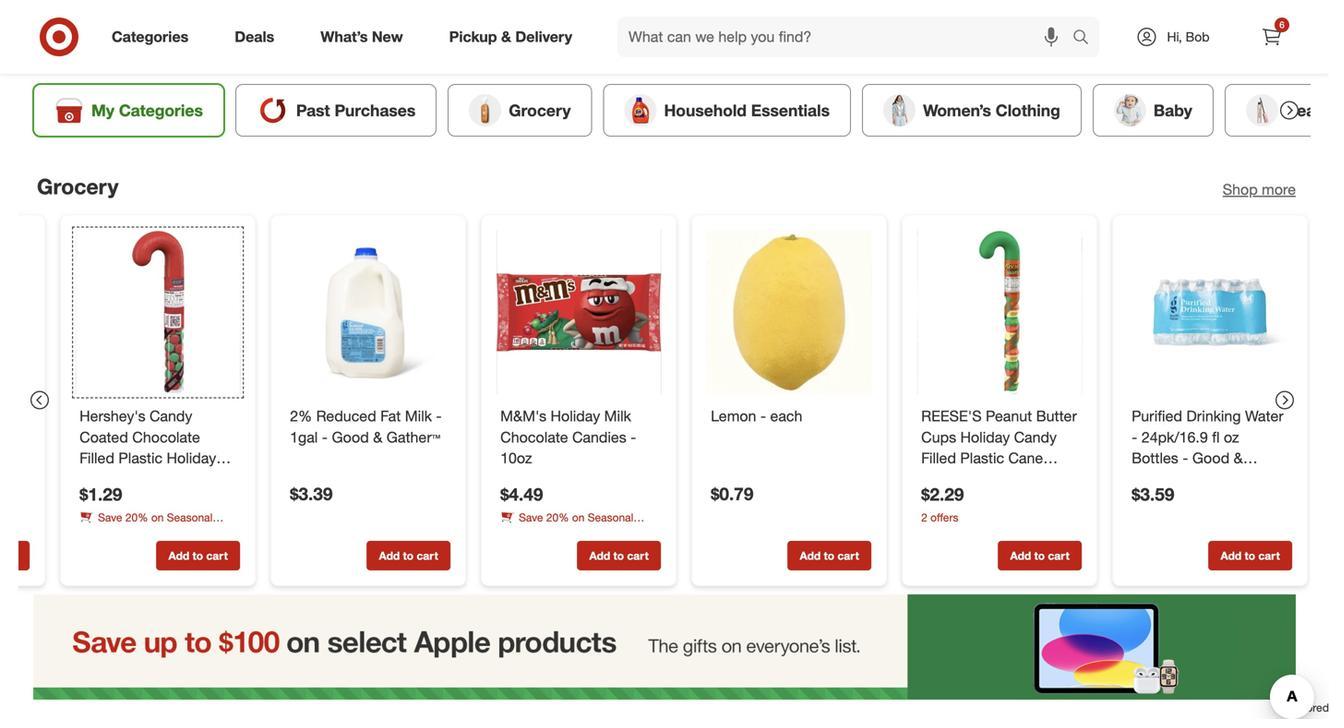 Task type: describe. For each thing, give the bounding box(es) containing it.
holiday inside hershey's candy coated chocolate filled plastic holiday cane - 1.4oz
[[167, 449, 216, 467]]

women's
[[923, 100, 992, 120]]

household essentials button
[[603, 84, 851, 137]]

lemon - each link
[[711, 406, 868, 427]]

you
[[657, 24, 681, 42]]

snacks for $1.29
[[123, 526, 158, 540]]

add for 2% reduced fat milk - 1gal - good & gather™
[[379, 549, 400, 563]]

to for lemon - each
[[824, 549, 835, 563]]

5 to from the left
[[1035, 549, 1045, 563]]

6
[[1280, 19, 1285, 30]]

hershey's
[[80, 407, 146, 425]]

my
[[91, 100, 114, 120]]

reese's
[[922, 407, 982, 425]]

cane inside reese's peanut butter cups holiday candy filled plastic cane miniatures - 2.17oz $2.29 2 offers
[[1009, 449, 1044, 467]]

24pk/16.9
[[1142, 428, 1208, 446]]

snacks for $4.49
[[544, 526, 579, 540]]

beaut
[[1286, 100, 1330, 120]]

purified drinking water - 24pk/16.9 fl oz bottles - good & gather™ $3.59
[[1132, 407, 1284, 505]]

what's
[[321, 28, 368, 46]]

cups
[[922, 428, 957, 446]]

add for hershey's candy coated chocolate filled plastic holiday cane - 1.4oz
[[168, 549, 189, 563]]

pickup & delivery
[[449, 28, 573, 46]]

cart for m&m's holiday milk chocolate candies - 10oz
[[627, 549, 649, 563]]

m&m's holiday milk chocolate candies - 10oz link
[[501, 406, 658, 469]]

hershey's candy coated chocolate filled plastic holiday cane - 1.4oz
[[80, 407, 216, 489]]

& down $4.49
[[534, 526, 541, 540]]

household inside "button"
[[664, 100, 747, 120]]

shop for grocery
[[1223, 180, 1258, 198]]

deals
[[235, 28, 274, 46]]

categories inside button
[[119, 100, 203, 120]]

5 add to cart button from the left
[[998, 541, 1082, 571]]

sponsored
[[1275, 701, 1330, 715]]

milk inside 2% reduced fat milk - 1gal - good & gather™
[[405, 407, 432, 425]]

& down $1.29
[[113, 526, 120, 540]]

& right 'pickup'
[[501, 28, 511, 46]]

add to cart for 2% reduced fat milk - 1gal - good & gather™
[[379, 549, 438, 563]]

$2.29
[[922, 484, 964, 505]]

sellers
[[589, 24, 635, 42]]

pickup
[[449, 28, 497, 46]]

coated
[[80, 428, 128, 446]]

cart for lemon - each
[[838, 549, 859, 563]]

gather™ inside purified drinking water - 24pk/16.9 fl oz bottles - good & gather™ $3.59
[[1132, 471, 1186, 489]]

cart for hershey's candy coated chocolate filled plastic holiday cane - 1.4oz
[[206, 549, 228, 563]]

grocery button
[[448, 84, 592, 137]]

fat
[[381, 407, 401, 425]]

1 vertical spatial grocery
[[37, 173, 119, 199]]

2.17oz
[[1004, 471, 1048, 489]]

save 20% on seasonal candy & snacks button for $1.29
[[80, 510, 240, 540]]

- inside the m&m's holiday milk chocolate candies - 10oz
[[631, 428, 637, 446]]

may
[[685, 24, 713, 42]]

save for $4.49
[[519, 511, 543, 524]]

5 cart from the left
[[1048, 549, 1070, 563]]

on for $4.49
[[572, 511, 585, 524]]

10oz
[[501, 449, 532, 467]]

past
[[296, 100, 330, 120]]

my categories button
[[33, 84, 224, 137]]

add to cart button for lemon - each
[[788, 541, 872, 571]]

m&m's
[[501, 407, 547, 425]]

fl
[[1213, 428, 1220, 446]]

shop more button for grocery
[[1223, 179, 1296, 200]]

deals link
[[219, 17, 298, 57]]

bob
[[1186, 29, 1210, 45]]

shop more for grocery
[[1223, 180, 1296, 198]]

search
[[1065, 30, 1109, 48]]

6 add to cart button from the left
[[1209, 541, 1293, 571]]

past purchases
[[296, 100, 416, 120]]

reese's peanut butter cups holiday candy filled plastic cane miniatures - 2.17oz link
[[922, 406, 1079, 489]]

like
[[748, 24, 770, 42]]

baby button
[[1093, 84, 1214, 137]]

pickup & delivery link
[[434, 17, 596, 57]]

0 vertical spatial categories
[[112, 28, 189, 46]]

- right 1gal
[[322, 428, 328, 446]]

bottles
[[1132, 449, 1179, 467]]

holiday inside reese's peanut butter cups holiday candy filled plastic cane miniatures - 2.17oz $2.29 2 offers
[[961, 428, 1010, 446]]

& inside 2% reduced fat milk - 1gal - good & gather™
[[373, 428, 383, 446]]

What can we help you find? suggestions appear below search field
[[618, 17, 1078, 57]]

beaut button
[[1225, 84, 1330, 137]]

past purchases button
[[235, 84, 437, 137]]

$1.29
[[80, 484, 122, 505]]

more for household essentials
[[1262, 641, 1296, 659]]

butter
[[1037, 407, 1077, 425]]

$4.49
[[501, 484, 543, 505]]

add to cart for m&m's holiday milk chocolate candies - 10oz
[[590, 549, 649, 563]]

6 add to cart from the left
[[1221, 549, 1281, 563]]

5 add from the left
[[1011, 549, 1032, 563]]

to for 2% reduced fat milk - 1gal - good & gather™
[[403, 549, 414, 563]]

to for m&m's holiday milk chocolate candies - 10oz
[[614, 549, 624, 563]]

delivery
[[516, 28, 573, 46]]

what's new
[[321, 28, 403, 46]]

top sellers
[[559, 24, 635, 42]]

filled inside reese's peanut butter cups holiday candy filled plastic cane miniatures - 2.17oz $2.29 2 offers
[[922, 449, 957, 467]]

household essentials inside "button"
[[664, 100, 830, 120]]

miniatures
[[922, 471, 990, 489]]

candy inside reese's peanut butter cups holiday candy filled plastic cane miniatures - 2.17oz $2.29 2 offers
[[1014, 428, 1057, 446]]

save 20% on seasonal candy & snacks button for $4.49
[[501, 510, 661, 540]]

what's new link
[[305, 17, 426, 57]]

also
[[717, 24, 744, 42]]



Task type: locate. For each thing, give the bounding box(es) containing it.
chocolate for $4.49
[[501, 428, 568, 446]]

6 link
[[1252, 17, 1293, 57]]

hi, bob
[[1168, 29, 1210, 45]]

candy
[[80, 526, 110, 540], [501, 526, 531, 540]]

0 vertical spatial shop
[[1223, 180, 1258, 198]]

save 20% on seasonal candy & snacks
[[80, 511, 213, 540], [501, 511, 634, 540]]

1 vertical spatial good
[[1193, 449, 1230, 467]]

m&m's holiday milk chocolate candies - 10oz image
[[497, 230, 661, 395], [497, 230, 661, 395]]

more up sponsored
[[1262, 641, 1296, 659]]

add to cart button
[[156, 541, 240, 571], [367, 541, 451, 571], [577, 541, 661, 571], [788, 541, 872, 571], [998, 541, 1082, 571], [1209, 541, 1293, 571]]

2 vertical spatial holiday
[[167, 449, 216, 467]]

1 cart from the left
[[206, 549, 228, 563]]

0 horizontal spatial save 20% on seasonal candy & snacks button
[[80, 510, 240, 540]]

1 horizontal spatial cane
[[1009, 449, 1044, 467]]

1 horizontal spatial household
[[664, 100, 747, 120]]

2% reduced fat milk - 1gal - good & gather™
[[290, 407, 442, 446]]

1 add from the left
[[168, 549, 189, 563]]

1 save 20% on seasonal candy & snacks button from the left
[[80, 510, 240, 540]]

add to cart for hershey's candy coated chocolate filled plastic holiday cane - 1.4oz
[[168, 549, 228, 563]]

$0.79
[[711, 483, 754, 505]]

milk
[[405, 407, 432, 425], [604, 407, 631, 425]]

add for m&m's holiday milk chocolate candies - 10oz
[[590, 549, 611, 563]]

save 20% on seasonal candy & snacks down 1.4oz
[[80, 511, 213, 540]]

soft & strong toilet paper - up & up™ image
[[891, 691, 1055, 719], [891, 691, 1055, 719]]

- inside hershey's candy coated chocolate filled plastic holiday cane - 1.4oz
[[118, 471, 124, 489]]

peanut
[[986, 407, 1032, 425]]

20% down 1.4oz
[[125, 511, 148, 524]]

on down m&m's holiday milk chocolate candies - 10oz link
[[572, 511, 585, 524]]

2 add to cart button from the left
[[367, 541, 451, 571]]

shop more button for household essentials
[[1223, 640, 1296, 661]]

- left 1.4oz
[[118, 471, 124, 489]]

cane
[[1009, 449, 1044, 467], [80, 471, 114, 489]]

20% for $4.49
[[546, 511, 569, 524]]

candy down $1.29
[[80, 526, 110, 540]]

0 vertical spatial household essentials
[[664, 100, 830, 120]]

add
[[168, 549, 189, 563], [379, 549, 400, 563], [590, 549, 611, 563], [800, 549, 821, 563], [1011, 549, 1032, 563], [1221, 549, 1242, 563]]

lemon - each image
[[707, 230, 872, 395], [707, 230, 872, 395]]

0 vertical spatial candy
[[150, 407, 192, 425]]

1 horizontal spatial candy
[[1014, 428, 1057, 446]]

my categories
[[91, 100, 203, 120]]

1 shop more from the top
[[1223, 180, 1296, 198]]

3 add to cart button from the left
[[577, 541, 661, 571]]

2 add from the left
[[379, 549, 400, 563]]

filled down cups
[[922, 449, 957, 467]]

good inside purified drinking water - 24pk/16.9 fl oz bottles - good & gather™ $3.59
[[1193, 449, 1230, 467]]

0 horizontal spatial essentials
[[151, 634, 255, 660]]

0 vertical spatial shop more
[[1223, 180, 1296, 198]]

to for hershey's candy coated chocolate filled plastic holiday cane - 1.4oz
[[193, 549, 203, 563]]

1 vertical spatial household essentials
[[37, 634, 255, 660]]

1 to from the left
[[193, 549, 203, 563]]

2 chocolate from the left
[[501, 428, 568, 446]]

seasonal down hershey's candy coated chocolate filled plastic holiday cane - 1.4oz link
[[167, 511, 213, 524]]

$3.59
[[1132, 484, 1175, 505]]

seasonal for $1.29
[[167, 511, 213, 524]]

charmin ultra soft toilet paper image
[[470, 691, 634, 719], [470, 691, 634, 719]]

candy right hershey's
[[150, 407, 192, 425]]

0 horizontal spatial household essentials
[[37, 634, 255, 660]]

on
[[151, 511, 164, 524], [572, 511, 585, 524]]

2 plastic from the left
[[961, 449, 1005, 467]]

2 save 20% on seasonal candy & snacks from the left
[[501, 511, 634, 540]]

0 vertical spatial holiday
[[551, 407, 600, 425]]

filled inside hershey's candy coated chocolate filled plastic holiday cane - 1.4oz
[[80, 449, 114, 467]]

1 candy from the left
[[80, 526, 110, 540]]

2 save from the left
[[519, 511, 543, 524]]

4 cart from the left
[[838, 549, 859, 563]]

& down oz
[[1234, 449, 1243, 467]]

1 horizontal spatial seasonal
[[588, 511, 634, 524]]

0 horizontal spatial seasonal
[[167, 511, 213, 524]]

1 20% from the left
[[125, 511, 148, 524]]

purchases
[[335, 100, 416, 120]]

- up bottles
[[1132, 428, 1138, 446]]

2 add to cart from the left
[[379, 549, 438, 563]]

0 horizontal spatial plastic
[[119, 449, 163, 467]]

save 20% on seasonal candy & snacks for $4.49
[[501, 511, 634, 540]]

- left each in the right bottom of the page
[[761, 407, 766, 425]]

m&m's holiday milk chocolate candies - 10oz
[[501, 407, 637, 467]]

cane inside hershey's candy coated chocolate filled plastic holiday cane - 1.4oz
[[80, 471, 114, 489]]

2 shop more from the top
[[1223, 641, 1296, 659]]

1 horizontal spatial milk
[[604, 407, 631, 425]]

candy inside hershey's candy coated chocolate filled plastic holiday cane - 1.4oz
[[150, 407, 192, 425]]

1 vertical spatial cane
[[80, 471, 114, 489]]

plastic inside reese's peanut butter cups holiday candy filled plastic cane miniatures - 2.17oz $2.29 2 offers
[[961, 449, 1005, 467]]

- left 2.17oz
[[994, 471, 1000, 489]]

&
[[501, 28, 511, 46], [373, 428, 383, 446], [1234, 449, 1243, 467], [113, 526, 120, 540], [534, 526, 541, 540]]

6 cart from the left
[[1259, 549, 1281, 563]]

6 to from the left
[[1245, 549, 1256, 563]]

chocolate up 1.4oz
[[132, 428, 200, 446]]

candy
[[150, 407, 192, 425], [1014, 428, 1057, 446]]

2 filled from the left
[[922, 449, 957, 467]]

2 seasonal from the left
[[588, 511, 634, 524]]

1 horizontal spatial 20%
[[546, 511, 569, 524]]

categories
[[112, 28, 189, 46], [119, 100, 203, 120]]

plastic up 1.4oz
[[119, 449, 163, 467]]

hi,
[[1168, 29, 1183, 45]]

holiday inside the m&m's holiday milk chocolate candies - 10oz
[[551, 407, 600, 425]]

2 cart from the left
[[417, 549, 438, 563]]

seasonal
[[167, 511, 213, 524], [588, 511, 634, 524]]

20% for $1.29
[[125, 511, 148, 524]]

1 vertical spatial shop more
[[1223, 641, 1296, 659]]

candy for $1.29
[[80, 526, 110, 540]]

1 vertical spatial shop
[[1223, 641, 1258, 659]]

2 save 20% on seasonal candy & snacks button from the left
[[501, 510, 661, 540]]

shop for household essentials
[[1223, 641, 1258, 659]]

1 save from the left
[[98, 511, 122, 524]]

oz
[[1224, 428, 1240, 446]]

save 20% on seasonal candy & snacks button down $4.49
[[501, 510, 661, 540]]

shop more button up sponsored
[[1223, 640, 1296, 661]]

each
[[771, 407, 803, 425]]

4 add to cart from the left
[[800, 549, 859, 563]]

2
[[922, 511, 928, 524]]

3 cart from the left
[[627, 549, 649, 563]]

- down "24pk/16.9"
[[1183, 449, 1189, 467]]

purified
[[1132, 407, 1183, 425]]

1 horizontal spatial save 20% on seasonal candy & snacks
[[501, 511, 634, 540]]

good down fl
[[1193, 449, 1230, 467]]

1 add to cart from the left
[[168, 549, 228, 563]]

2 on from the left
[[572, 511, 585, 524]]

1 filled from the left
[[80, 449, 114, 467]]

milk inside the m&m's holiday milk chocolate candies - 10oz
[[604, 407, 631, 425]]

shop more button
[[1223, 179, 1296, 200], [1223, 640, 1296, 661]]

1 horizontal spatial chocolate
[[501, 428, 568, 446]]

1 horizontal spatial candy
[[501, 526, 531, 540]]

on for $1.29
[[151, 511, 164, 524]]

cart
[[206, 549, 228, 563], [417, 549, 438, 563], [627, 549, 649, 563], [838, 549, 859, 563], [1048, 549, 1070, 563], [1259, 549, 1281, 563]]

1 horizontal spatial household essentials
[[664, 100, 830, 120]]

1 chocolate from the left
[[132, 428, 200, 446]]

2 shop from the top
[[1223, 641, 1258, 659]]

hershey's candy coated chocolate filled plastic holiday cane - 1.4oz image
[[76, 230, 240, 395], [76, 230, 240, 395]]

purified drinking water - 24pk/16.9 fl oz bottles - good & gather™ image
[[1128, 230, 1293, 395], [1128, 230, 1293, 395]]

1 plastic from the left
[[119, 449, 163, 467]]

1 vertical spatial candy
[[1014, 428, 1057, 446]]

add to cart button for 2% reduced fat milk - 1gal - good & gather™
[[367, 541, 451, 571]]

add for lemon - each
[[800, 549, 821, 563]]

shop more
[[1223, 180, 1296, 198], [1223, 641, 1296, 659]]

shop
[[1223, 180, 1258, 198], [1223, 641, 1258, 659]]

0 vertical spatial grocery
[[509, 100, 571, 120]]

& inside purified drinking water - 24pk/16.9 fl oz bottles - good & gather™ $3.59
[[1234, 449, 1243, 467]]

candy down 'butter'
[[1014, 428, 1057, 446]]

bounty select-a-size paper towels image
[[259, 691, 424, 719], [259, 691, 424, 719]]

grocery down delivery on the top left of the page
[[509, 100, 571, 120]]

reese's peanut butter cups holiday candy filled plastic cane miniatures - 2.17oz $2.29 2 offers
[[922, 407, 1077, 524]]

1 horizontal spatial essentials
[[751, 100, 830, 120]]

essentials
[[751, 100, 830, 120], [151, 634, 255, 660]]

grocery down 'my'
[[37, 173, 119, 199]]

0 horizontal spatial milk
[[405, 407, 432, 425]]

good down "reduced" on the left of page
[[332, 428, 369, 446]]

cane down coated
[[80, 471, 114, 489]]

1 horizontal spatial gather™
[[1132, 471, 1186, 489]]

add to cart for lemon - each
[[800, 549, 859, 563]]

- right candies
[[631, 428, 637, 446]]

lemon - each
[[711, 407, 803, 425]]

categories right 'my'
[[119, 100, 203, 120]]

baby
[[1154, 100, 1193, 120]]

chocolate inside the m&m's holiday milk chocolate candies - 10oz
[[501, 428, 568, 446]]

0 horizontal spatial save 20% on seasonal candy & snacks
[[80, 511, 213, 540]]

1 shop from the top
[[1223, 180, 1258, 198]]

1gal
[[290, 428, 318, 446]]

add to cart
[[168, 549, 228, 563], [379, 549, 438, 563], [590, 549, 649, 563], [800, 549, 859, 563], [1011, 549, 1070, 563], [1221, 549, 1281, 563]]

4 add to cart button from the left
[[788, 541, 872, 571]]

-
[[436, 407, 442, 425], [761, 407, 766, 425], [322, 428, 328, 446], [631, 428, 637, 446], [1132, 428, 1138, 446], [1183, 449, 1189, 467], [118, 471, 124, 489], [994, 471, 1000, 489]]

women's clothing button
[[862, 84, 1082, 137]]

make-a-size paper towels - smartly™ image
[[1102, 691, 1266, 719], [1102, 691, 1266, 719]]

advertisement region
[[0, 595, 1330, 700]]

save 20% on seasonal candy & snacks for $1.29
[[80, 511, 213, 540]]

shop more down beaut 'button' at the right top of page
[[1223, 180, 1296, 198]]

0 vertical spatial shop more button
[[1223, 179, 1296, 200]]

0 horizontal spatial 20%
[[125, 511, 148, 524]]

1 horizontal spatial holiday
[[551, 407, 600, 425]]

reese's peanut butter cups holiday candy filled plastic cane miniatures - 2.17oz image
[[918, 230, 1082, 395], [918, 230, 1082, 395]]

0 horizontal spatial good
[[332, 428, 369, 446]]

water
[[1246, 407, 1284, 425]]

plastic
[[119, 449, 163, 467], [961, 449, 1005, 467]]

candy for $4.49
[[501, 526, 531, 540]]

0 horizontal spatial candy
[[150, 407, 192, 425]]

more for grocery
[[1262, 180, 1296, 198]]

to
[[193, 549, 203, 563], [403, 549, 414, 563], [614, 549, 624, 563], [824, 549, 835, 563], [1035, 549, 1045, 563], [1245, 549, 1256, 563]]

essentials inside household essentials "button"
[[751, 100, 830, 120]]

2%
[[290, 407, 312, 425]]

chocolate inside hershey's candy coated chocolate filled plastic holiday cane - 1.4oz
[[132, 428, 200, 446]]

milk up candies
[[604, 407, 631, 425]]

cart for 2% reduced fat milk - 1gal - good & gather™
[[417, 549, 438, 563]]

0 vertical spatial more
[[1262, 180, 1296, 198]]

0 horizontal spatial household
[[37, 634, 145, 660]]

0 horizontal spatial candy
[[80, 526, 110, 540]]

- right fat
[[436, 407, 442, 425]]

1 shop more button from the top
[[1223, 179, 1296, 200]]

add to cart button for hershey's candy coated chocolate filled plastic holiday cane - 1.4oz
[[156, 541, 240, 571]]

0 horizontal spatial cane
[[80, 471, 114, 489]]

1 vertical spatial household
[[37, 634, 145, 660]]

0 vertical spatial essentials
[[751, 100, 830, 120]]

0 horizontal spatial snacks
[[123, 526, 158, 540]]

top
[[559, 24, 584, 42]]

3 to from the left
[[614, 549, 624, 563]]

- inside reese's peanut butter cups holiday candy filled plastic cane miniatures - 2.17oz $2.29 2 offers
[[994, 471, 1000, 489]]

1 more from the top
[[1262, 180, 1296, 198]]

1 save 20% on seasonal candy & snacks from the left
[[80, 511, 213, 540]]

0 horizontal spatial filled
[[80, 449, 114, 467]]

household essentials
[[664, 100, 830, 120], [37, 634, 255, 660]]

2 candy from the left
[[501, 526, 531, 540]]

grocery
[[509, 100, 571, 120], [37, 173, 119, 199]]

milk right fat
[[405, 407, 432, 425]]

20% down the m&m's holiday milk chocolate candies - 10oz
[[546, 511, 569, 524]]

1 horizontal spatial filled
[[922, 449, 957, 467]]

1 vertical spatial shop more button
[[1223, 640, 1296, 661]]

gather™ down fat
[[387, 428, 441, 446]]

make-a-size paper towels - up & up™ image
[[49, 691, 213, 719], [49, 691, 213, 719]]

& down fat
[[373, 428, 383, 446]]

save for $1.29
[[98, 511, 122, 524]]

1 snacks from the left
[[123, 526, 158, 540]]

save
[[98, 511, 122, 524], [519, 511, 543, 524]]

save down $1.29
[[98, 511, 122, 524]]

shop more for household essentials
[[1223, 641, 1296, 659]]

categories link
[[96, 17, 212, 57]]

1 horizontal spatial plastic
[[961, 449, 1005, 467]]

plastic inside hershey's candy coated chocolate filled plastic holiday cane - 1.4oz
[[119, 449, 163, 467]]

4 add from the left
[[800, 549, 821, 563]]

2 horizontal spatial holiday
[[961, 428, 1010, 446]]

- inside "link"
[[761, 407, 766, 425]]

more
[[1262, 180, 1296, 198], [1262, 641, 1296, 659]]

grocery inside button
[[509, 100, 571, 120]]

0 horizontal spatial gather™
[[387, 428, 441, 446]]

drinking
[[1187, 407, 1241, 425]]

1 horizontal spatial save 20% on seasonal candy & snacks button
[[501, 510, 661, 540]]

you may also like
[[657, 24, 770, 42]]

lemon
[[711, 407, 757, 425]]

save 20% on seasonal candy & snacks down $4.49
[[501, 511, 634, 540]]

good
[[332, 428, 369, 446], [1193, 449, 1230, 467]]

2 snacks from the left
[[544, 526, 579, 540]]

new
[[372, 28, 403, 46]]

you may also like link
[[646, 15, 781, 53]]

filled
[[80, 449, 114, 467], [922, 449, 957, 467]]

2 milk from the left
[[604, 407, 631, 425]]

chocolate for $1.29
[[132, 428, 200, 446]]

seasonal for $4.49
[[588, 511, 634, 524]]

0 horizontal spatial grocery
[[37, 173, 119, 199]]

0 vertical spatial cane
[[1009, 449, 1044, 467]]

top sellers link
[[548, 15, 646, 53]]

3 add from the left
[[590, 549, 611, 563]]

plastic up miniatures
[[961, 449, 1005, 467]]

save 20% on seasonal candy & snacks button down 1.4oz
[[80, 510, 240, 540]]

4 to from the left
[[824, 549, 835, 563]]

women's clothing
[[923, 100, 1061, 120]]

1 seasonal from the left
[[167, 511, 213, 524]]

save down $4.49
[[519, 511, 543, 524]]

household
[[664, 100, 747, 120], [37, 634, 145, 660]]

gather™ down bottles
[[1132, 471, 1186, 489]]

1 milk from the left
[[405, 407, 432, 425]]

2% reduced fat milk - 1gal - good & gather™ image
[[286, 230, 451, 395], [286, 230, 451, 395]]

1 horizontal spatial on
[[572, 511, 585, 524]]

2 more from the top
[[1262, 641, 1296, 659]]

5 add to cart from the left
[[1011, 549, 1070, 563]]

gather™ inside 2% reduced fat milk - 1gal - good & gather™
[[387, 428, 441, 446]]

6 add from the left
[[1221, 549, 1242, 563]]

chocolate down 'm&m's' at the bottom of page
[[501, 428, 568, 446]]

search button
[[1065, 17, 1109, 61]]

3 add to cart from the left
[[590, 549, 649, 563]]

1 horizontal spatial snacks
[[544, 526, 579, 540]]

1 horizontal spatial grocery
[[509, 100, 571, 120]]

charmin ultra strong toilet paper image
[[681, 691, 845, 719], [681, 691, 845, 719]]

shop more button down beaut 'button' at the right top of page
[[1223, 179, 1296, 200]]

holiday
[[551, 407, 600, 425], [961, 428, 1010, 446], [167, 449, 216, 467]]

1 horizontal spatial good
[[1193, 449, 1230, 467]]

shop more up sponsored
[[1223, 641, 1296, 659]]

more down beaut 'button' at the right top of page
[[1262, 180, 1296, 198]]

0 horizontal spatial on
[[151, 511, 164, 524]]

chocolate
[[132, 428, 200, 446], [501, 428, 568, 446]]

2 20% from the left
[[546, 511, 569, 524]]

2% reduced fat milk - 1gal - good & gather™ link
[[290, 406, 447, 448]]

0 horizontal spatial chocolate
[[132, 428, 200, 446]]

on down 1.4oz
[[151, 511, 164, 524]]

snacks
[[123, 526, 158, 540], [544, 526, 579, 540]]

1 add to cart button from the left
[[156, 541, 240, 571]]

1 vertical spatial categories
[[119, 100, 203, 120]]

0 horizontal spatial save
[[98, 511, 122, 524]]

seasonal down candies
[[588, 511, 634, 524]]

2 to from the left
[[403, 549, 414, 563]]

categories up my categories
[[112, 28, 189, 46]]

1 on from the left
[[151, 511, 164, 524]]

clothing
[[996, 100, 1061, 120]]

reduced
[[316, 407, 376, 425]]

cane up 2.17oz
[[1009, 449, 1044, 467]]

1 vertical spatial holiday
[[961, 428, 1010, 446]]

offers
[[931, 511, 959, 524]]

0 horizontal spatial holiday
[[167, 449, 216, 467]]

purified drinking water - 24pk/16.9 fl oz bottles - good & gather™ link
[[1132, 406, 1289, 489]]

1.4oz
[[128, 471, 164, 489]]

1 vertical spatial gather™
[[1132, 471, 1186, 489]]

good inside 2% reduced fat milk - 1gal - good & gather™
[[332, 428, 369, 446]]

hershey's candy coated chocolate filled plastic holiday cane - 1.4oz link
[[80, 406, 237, 489]]

$3.39
[[290, 483, 333, 505]]

1 horizontal spatial save
[[519, 511, 543, 524]]

1 vertical spatial more
[[1262, 641, 1296, 659]]

0 vertical spatial household
[[664, 100, 747, 120]]

candy down $4.49
[[501, 526, 531, 540]]

candies
[[572, 428, 627, 446]]

add to cart button for m&m's holiday milk chocolate candies - 10oz
[[577, 541, 661, 571]]

2 shop more button from the top
[[1223, 640, 1296, 661]]

0 vertical spatial gather™
[[387, 428, 441, 446]]

filled down coated
[[80, 449, 114, 467]]

1 vertical spatial essentials
[[151, 634, 255, 660]]

0 vertical spatial good
[[332, 428, 369, 446]]



Task type: vqa. For each thing, say whether or not it's contained in the screenshot.
Online to the top
no



